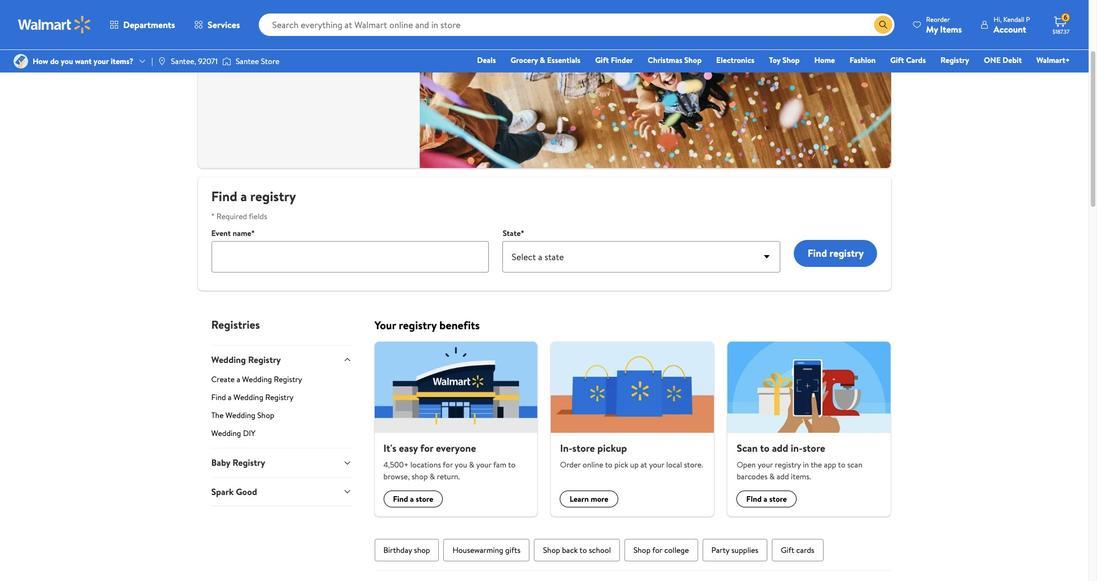Task type: describe. For each thing, give the bounding box(es) containing it.
shop left the back on the bottom of the page
[[543, 545, 560, 557]]

local
[[666, 460, 682, 471]]

search icon image
[[879, 20, 888, 29]]

store inside scan to add in-store open your registry in the app to scan barcodes & add items.
[[803, 442, 825, 456]]

list containing it's easy for everyone
[[368, 342, 898, 517]]

open
[[737, 460, 756, 471]]

a for create a wedding registry
[[237, 374, 240, 386]]

shop inside it's easy for everyone 4,500+ locations for you & your fam to browse, shop & return.
[[412, 472, 428, 483]]

& down the everyone
[[469, 460, 474, 471]]

registry up find a wedding registry link
[[274, 374, 302, 386]]

you inside it's easy for everyone 4,500+ locations for you & your fam to browse, shop & return.
[[455, 460, 467, 471]]

the
[[811, 460, 822, 471]]

find a store
[[746, 494, 787, 505]]

4,500+
[[383, 460, 409, 471]]

in-
[[560, 442, 572, 456]]

hi, kendall p account
[[994, 14, 1030, 35]]

barcodes
[[737, 472, 768, 483]]

my
[[926, 23, 938, 35]]

learn more
[[570, 494, 608, 505]]

electronics link
[[711, 54, 760, 66]]

departments
[[123, 19, 175, 31]]

wedding registry
[[211, 354, 281, 366]]

birthday
[[383, 545, 412, 557]]

housewarming gifts
[[453, 545, 521, 557]]

wedding up find a wedding registry
[[242, 374, 272, 386]]

 image for how do you want your items?
[[14, 54, 28, 69]]

gift cards link
[[772, 540, 823, 562]]

gift for gift cards
[[781, 545, 794, 557]]

shop right toy
[[782, 55, 800, 66]]

pickup
[[597, 442, 627, 456]]

hi,
[[994, 14, 1002, 24]]

registry inside scan to add in-store open your registry in the app to scan barcodes & add items.
[[775, 460, 801, 471]]

find registry
[[808, 246, 864, 260]]

1 horizontal spatial for
[[443, 460, 453, 471]]

registry inside button
[[830, 246, 864, 260]]

a for find a store
[[764, 494, 767, 505]]

kendall
[[1003, 14, 1025, 24]]

to inside it's easy for everyone 4,500+ locations for you & your fam to browse, shop & return.
[[508, 460, 516, 471]]

walmart+ link
[[1031, 54, 1075, 66]]

0 horizontal spatial for
[[420, 442, 433, 456]]

required
[[216, 211, 247, 222]]

gift cards
[[890, 55, 926, 66]]

scan to add in-store open your registry in the app to scan barcodes & add items.
[[737, 442, 862, 483]]

items.
[[791, 472, 811, 483]]

grocery
[[511, 55, 538, 66]]

santee
[[236, 56, 259, 67]]

cards
[[906, 55, 926, 66]]

fam
[[493, 460, 506, 471]]

how
[[33, 56, 48, 67]]

wedding inside 'dropdown button'
[[211, 354, 246, 366]]

home link
[[809, 54, 840, 66]]

items?
[[111, 56, 133, 67]]

create a wedding registry link
[[211, 374, 352, 390]]

6 $187.37
[[1053, 12, 1069, 35]]

shop down find a wedding registry link
[[257, 410, 274, 422]]

order
[[560, 460, 581, 471]]

shop for college
[[633, 545, 689, 557]]

scan to add in-store list item
[[721, 342, 898, 517]]

cards
[[796, 545, 814, 557]]

in-store pickup list item
[[544, 342, 721, 517]]

one debit link
[[979, 54, 1027, 66]]

benefits
[[439, 318, 480, 333]]

 image for santee store
[[222, 56, 231, 67]]

wedding down the the
[[211, 428, 241, 440]]

grocery & essentials link
[[505, 54, 586, 66]]

find for registry
[[211, 187, 237, 206]]

browse,
[[383, 472, 410, 483]]

in-
[[791, 442, 803, 456]]

event
[[211, 228, 231, 239]]

wedding registry button
[[211, 345, 352, 374]]

find
[[746, 494, 762, 505]]

the wedding shop link
[[211, 410, 352, 426]]

college
[[664, 545, 689, 557]]

good
[[236, 486, 257, 498]]

christmas shop link
[[643, 54, 707, 66]]

want
[[75, 56, 92, 67]]

6
[[1064, 12, 1067, 22]]

find for store
[[393, 494, 408, 505]]

the
[[211, 410, 224, 422]]

it's easy for everyone list item
[[368, 342, 544, 517]]

0 vertical spatial you
[[61, 56, 73, 67]]

gift cards
[[781, 545, 814, 557]]

to inside shop back to school link
[[580, 545, 587, 557]]

baby registry
[[211, 457, 265, 469]]

registries for any occasion. make life simple for your guests and register your event today. get started. image
[[419, 0, 891, 168]]

toy shop
[[769, 55, 800, 66]]

state*
[[503, 228, 524, 239]]

store right 'find'
[[769, 494, 787, 505]]

a for find a store
[[410, 494, 414, 505]]

baby registry button
[[211, 449, 352, 478]]

spark good button
[[211, 478, 352, 506]]

more
[[591, 494, 608, 505]]

your right want
[[94, 56, 109, 67]]

find a registry * required fields
[[211, 187, 296, 222]]

spark good
[[211, 486, 257, 498]]

find a wedding registry link
[[211, 392, 352, 408]]

online
[[583, 460, 603, 471]]



Task type: locate. For each thing, give the bounding box(es) containing it.
wedding up "create" at left
[[211, 354, 246, 366]]

christmas
[[648, 55, 682, 66]]

add left in-
[[772, 442, 788, 456]]

electronics
[[716, 55, 754, 66]]

up
[[630, 460, 639, 471]]

1 vertical spatial for
[[443, 460, 453, 471]]

for inside the shop for college link
[[652, 545, 662, 557]]

 image left how
[[14, 54, 28, 69]]

0 horizontal spatial gift
[[595, 55, 609, 66]]

housewarming
[[453, 545, 503, 557]]

gift finder link
[[590, 54, 638, 66]]

shop
[[412, 472, 428, 483], [414, 545, 430, 557]]

diy
[[243, 428, 255, 440]]

event name*
[[211, 228, 255, 239]]

a up 'required' at the top
[[241, 187, 247, 206]]

2 horizontal spatial for
[[652, 545, 662, 557]]

a right "create" at left
[[237, 374, 240, 386]]

a inside create a wedding registry link
[[237, 374, 240, 386]]

1 horizontal spatial you
[[455, 460, 467, 471]]

& right 'barcodes' at the bottom right of the page
[[769, 472, 775, 483]]

fields
[[249, 211, 267, 222]]

2 horizontal spatial gift
[[890, 55, 904, 66]]

 image right the 92071
[[222, 56, 231, 67]]

wedding diy link
[[211, 428, 352, 449]]

your
[[374, 318, 396, 333]]

1 vertical spatial you
[[455, 460, 467, 471]]

pick
[[614, 460, 628, 471]]

gift inside gift cards link
[[781, 545, 794, 557]]

gift left cards on the top
[[890, 55, 904, 66]]

supplies
[[731, 545, 758, 557]]

a inside scan to add in-store list item
[[764, 494, 767, 505]]

a inside find a wedding registry link
[[228, 392, 232, 404]]

find a wedding registry
[[211, 392, 294, 404]]

store up "the"
[[803, 442, 825, 456]]

to right fam in the bottom left of the page
[[508, 460, 516, 471]]

registry inside find a registry * required fields
[[250, 187, 296, 206]]

in-store pickup order online to pick up at your local store.
[[560, 442, 703, 471]]

grocery & essentials
[[511, 55, 581, 66]]

in
[[803, 460, 809, 471]]

how do you want your items?
[[33, 56, 133, 67]]

add
[[772, 442, 788, 456], [777, 472, 789, 483]]

reorder my items
[[926, 14, 962, 35]]

find inside find a registry * required fields
[[211, 187, 237, 206]]

1 vertical spatial add
[[777, 472, 789, 483]]

a down "create" at left
[[228, 392, 232, 404]]

a
[[241, 187, 247, 206], [237, 374, 240, 386], [228, 392, 232, 404], [410, 494, 414, 505], [764, 494, 767, 505]]

locations
[[410, 460, 441, 471]]

add left items. on the right bottom of the page
[[777, 472, 789, 483]]

a for find a wedding registry
[[228, 392, 232, 404]]

shop back to school link
[[534, 540, 620, 562]]

your inside scan to add in-store open your registry in the app to scan barcodes & add items.
[[758, 460, 773, 471]]

store inside it's easy for everyone list item
[[416, 494, 433, 505]]

deals
[[477, 55, 496, 66]]

finder
[[611, 55, 633, 66]]

& inside scan to add in-store open your registry in the app to scan barcodes & add items.
[[769, 472, 775, 483]]

0 vertical spatial shop
[[412, 472, 428, 483]]

registry down create a wedding registry link
[[265, 392, 294, 404]]

to right scan
[[760, 442, 770, 456]]

a for find a registry * required fields
[[241, 187, 247, 206]]

registry down items
[[941, 55, 969, 66]]

Walmart Site-Wide search field
[[259, 14, 895, 36]]

items
[[940, 23, 962, 35]]

toy
[[769, 55, 781, 66]]

1 vertical spatial shop
[[414, 545, 430, 557]]

to right the back on the bottom of the page
[[580, 545, 587, 557]]

wedding
[[211, 354, 246, 366], [242, 374, 272, 386], [234, 392, 263, 404], [226, 410, 255, 422], [211, 428, 241, 440]]

create
[[211, 374, 235, 386]]

& right grocery
[[540, 55, 545, 66]]

to inside in-store pickup order online to pick up at your local store.
[[605, 460, 613, 471]]

wedding up the wedding shop
[[234, 392, 263, 404]]

 image
[[157, 57, 166, 66]]

0 vertical spatial add
[[772, 442, 788, 456]]

account
[[994, 23, 1026, 35]]

0 horizontal spatial you
[[61, 56, 73, 67]]

find for wedding
[[211, 392, 226, 404]]

shop right christmas
[[684, 55, 702, 66]]

a down locations
[[410, 494, 414, 505]]

gift inside gift finder link
[[595, 55, 609, 66]]

a inside it's easy for everyone list item
[[410, 494, 414, 505]]

do
[[50, 56, 59, 67]]

shop
[[684, 55, 702, 66], [782, 55, 800, 66], [257, 410, 274, 422], [543, 545, 560, 557], [633, 545, 651, 557]]

name*
[[233, 228, 255, 239]]

the wedding shop
[[211, 410, 274, 422]]

registry
[[250, 187, 296, 206], [830, 246, 864, 260], [399, 318, 437, 333], [775, 460, 801, 471]]

santee store
[[236, 56, 279, 67]]

store up 'online'
[[572, 442, 595, 456]]

your
[[94, 56, 109, 67], [476, 460, 491, 471], [649, 460, 664, 471], [758, 460, 773, 471]]

your left fam in the bottom left of the page
[[476, 460, 491, 471]]

your inside in-store pickup order online to pick up at your local store.
[[649, 460, 664, 471]]

find inside it's easy for everyone list item
[[393, 494, 408, 505]]

app
[[824, 460, 836, 471]]

gift cards link
[[885, 54, 931, 66]]

your inside it's easy for everyone 4,500+ locations for you & your fam to browse, shop & return.
[[476, 460, 491, 471]]

to left "pick"
[[605, 460, 613, 471]]

scan
[[847, 460, 862, 471]]

at
[[640, 460, 647, 471]]

to right 'app'
[[838, 460, 845, 471]]

shop left college
[[633, 545, 651, 557]]

list
[[368, 342, 898, 517]]

store
[[572, 442, 595, 456], [803, 442, 825, 456], [416, 494, 433, 505], [769, 494, 787, 505]]

wedding up wedding diy
[[226, 410, 255, 422]]

1 horizontal spatial  image
[[222, 56, 231, 67]]

registry inside dropdown button
[[232, 457, 265, 469]]

birthday shop
[[383, 545, 430, 557]]

for up locations
[[420, 442, 433, 456]]

gifts
[[505, 545, 521, 557]]

party supplies
[[711, 545, 758, 557]]

Event name* text field
[[211, 241, 489, 273]]

debit
[[1003, 55, 1022, 66]]

walmart image
[[18, 16, 91, 34]]

essentials
[[547, 55, 581, 66]]

you right do
[[61, 56, 73, 67]]

santee, 92071
[[171, 56, 218, 67]]

store down locations
[[416, 494, 433, 505]]

for up 'return.'
[[443, 460, 453, 471]]

gift left finder
[[595, 55, 609, 66]]

|
[[151, 56, 153, 67]]

0 vertical spatial for
[[420, 442, 433, 456]]

spark
[[211, 486, 234, 498]]

your right at
[[649, 460, 664, 471]]

& down locations
[[430, 472, 435, 483]]

find
[[211, 187, 237, 206], [808, 246, 827, 260], [211, 392, 226, 404], [393, 494, 408, 505]]

registry
[[941, 55, 969, 66], [248, 354, 281, 366], [274, 374, 302, 386], [265, 392, 294, 404], [232, 457, 265, 469]]

0 horizontal spatial  image
[[14, 54, 28, 69]]

find inside button
[[808, 246, 827, 260]]

store inside in-store pickup order online to pick up at your local store.
[[572, 442, 595, 456]]

gift inside gift cards link
[[890, 55, 904, 66]]

one
[[984, 55, 1001, 66]]

your registry benefits
[[374, 318, 480, 333]]

*
[[211, 211, 215, 222]]

learn
[[570, 494, 589, 505]]

for left college
[[652, 545, 662, 557]]

wedding diy
[[211, 428, 255, 440]]

to
[[760, 442, 770, 456], [508, 460, 516, 471], [605, 460, 613, 471], [838, 460, 845, 471], [580, 545, 587, 557]]

gift left cards
[[781, 545, 794, 557]]

gift finder
[[595, 55, 633, 66]]

easy
[[399, 442, 418, 456]]

shop back to school
[[543, 545, 611, 557]]

walmart+
[[1037, 55, 1070, 66]]

it's easy for everyone 4,500+ locations for you & your fam to browse, shop & return.
[[383, 442, 516, 483]]

toy shop link
[[764, 54, 805, 66]]

your up 'barcodes' at the bottom right of the page
[[758, 460, 773, 471]]

a right 'find'
[[764, 494, 767, 505]]

reorder
[[926, 14, 950, 24]]

1 horizontal spatial gift
[[781, 545, 794, 557]]

return.
[[437, 472, 460, 483]]

you up 'return.'
[[455, 460, 467, 471]]

shop right the birthday
[[414, 545, 430, 557]]

santee,
[[171, 56, 196, 67]]

Search search field
[[259, 14, 895, 36]]

 image
[[14, 54, 28, 69], [222, 56, 231, 67]]

a inside find a registry * required fields
[[241, 187, 247, 206]]

find a store
[[393, 494, 433, 505]]

2 vertical spatial for
[[652, 545, 662, 557]]

gift for gift finder
[[595, 55, 609, 66]]

shop down locations
[[412, 472, 428, 483]]

registry up create a wedding registry on the left bottom
[[248, 354, 281, 366]]

christmas shop
[[648, 55, 702, 66]]

one debit
[[984, 55, 1022, 66]]

registry inside 'dropdown button'
[[248, 354, 281, 366]]

fashion link
[[845, 54, 881, 66]]

party supplies link
[[702, 540, 767, 562]]

registry right baby
[[232, 457, 265, 469]]

gift for gift cards
[[890, 55, 904, 66]]

p
[[1026, 14, 1030, 24]]

registries
[[211, 317, 260, 333]]

find registry button
[[794, 240, 877, 267]]

services button
[[185, 11, 250, 38]]



Task type: vqa. For each thing, say whether or not it's contained in the screenshot.


